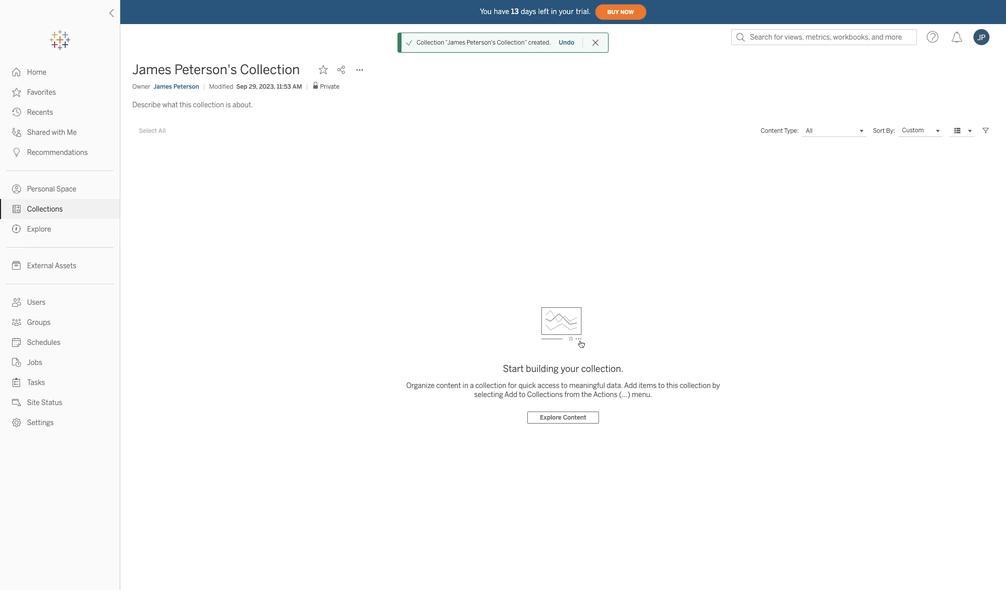 Task type: describe. For each thing, give the bounding box(es) containing it.
buy
[[608, 9, 619, 15]]

Search for views, metrics, workbooks, and more text field
[[732, 29, 917, 45]]

13
[[511, 7, 519, 16]]

buy now button
[[595, 4, 647, 20]]

all inside button
[[158, 127, 166, 134]]

personal space link
[[0, 179, 120, 199]]

site status link
[[0, 393, 120, 413]]

sort by:
[[873, 127, 895, 134]]

for
[[508, 382, 517, 390]]

custom button
[[898, 125, 943, 137]]

external assets
[[27, 262, 76, 270]]

collection.
[[581, 364, 624, 375]]

this inside organize content in a collection for quick access to meaningful data. add items to this collection by selecting add to collections from the actions (...) menu.
[[667, 382, 678, 390]]

external assets link
[[0, 256, 120, 276]]

collections inside organize content in a collection for quick access to meaningful data. add items to this collection by selecting add to collections from the actions (...) menu.
[[527, 391, 563, 399]]

home
[[27, 68, 47, 77]]

by text only_f5he34f image for recents
[[12, 108, 21, 117]]

created.
[[528, 39, 551, 46]]

favorites link
[[0, 82, 120, 102]]

sort
[[873, 127, 885, 134]]

1 horizontal spatial collection
[[476, 382, 507, 390]]

0 vertical spatial your
[[559, 7, 574, 16]]

recents
[[27, 108, 53, 117]]

jobs
[[27, 359, 42, 367]]

11:53
[[277, 83, 291, 90]]

collection "james peterson's collection" created.
[[417, 39, 551, 46]]

select all button
[[132, 125, 172, 137]]

by text only_f5he34f image for home
[[12, 68, 21, 77]]

recommendations link
[[0, 142, 120, 162]]

collections link
[[0, 199, 120, 219]]

explore for explore
[[27, 225, 51, 234]]

custom
[[902, 127, 924, 134]]

data.
[[607, 382, 623, 390]]

collection inside alert
[[417, 39, 444, 46]]

am
[[293, 83, 302, 90]]

is
[[226, 101, 231, 110]]

personal
[[27, 185, 55, 194]]

by text only_f5he34f image for site status
[[12, 398, 21, 407]]

peterson's inside alert
[[467, 39, 496, 46]]

content type:
[[761, 127, 799, 134]]

groups link
[[0, 312, 120, 332]]

shared with me link
[[0, 122, 120, 142]]

0 horizontal spatial to
[[519, 391, 526, 399]]

days
[[521, 7, 536, 16]]

left
[[538, 7, 549, 16]]

building
[[526, 364, 559, 375]]

access
[[538, 382, 560, 390]]

personal space
[[27, 185, 76, 194]]

owner james peterson | modified sep 29, 2023, 11:53 am |
[[132, 83, 308, 90]]

select
[[139, 127, 157, 134]]

1 vertical spatial add
[[505, 391, 518, 399]]

quick
[[519, 382, 536, 390]]

1 vertical spatial your
[[561, 364, 579, 375]]

list view image
[[953, 126, 962, 135]]

2 horizontal spatial to
[[658, 382, 665, 390]]

by
[[713, 382, 720, 390]]

type:
[[784, 127, 799, 134]]

actions
[[593, 391, 618, 399]]

modified
[[209, 83, 233, 90]]

by text only_f5he34f image for collections
[[12, 205, 21, 214]]

by text only_f5he34f image for personal space
[[12, 185, 21, 194]]

schedules link
[[0, 332, 120, 353]]

about.
[[233, 101, 253, 110]]

0 horizontal spatial collection
[[240, 62, 300, 78]]

start
[[503, 364, 524, 375]]

recents link
[[0, 102, 120, 122]]

describe
[[132, 101, 161, 110]]

explore link
[[0, 219, 120, 239]]

2023,
[[259, 83, 275, 90]]

space
[[56, 185, 76, 194]]

"james
[[445, 39, 465, 46]]

by text only_f5he34f image for explore
[[12, 225, 21, 234]]

james peterson link
[[153, 82, 199, 91]]

external
[[27, 262, 53, 270]]

a
[[470, 382, 474, 390]]

by text only_f5he34f image for recommendations
[[12, 148, 21, 157]]

settings
[[27, 419, 54, 427]]

collection "james peterson's collection" created. alert
[[417, 38, 551, 47]]

shared
[[27, 128, 50, 137]]

0 horizontal spatial peterson's
[[174, 62, 237, 78]]

assets
[[55, 262, 76, 270]]

1 horizontal spatial to
[[561, 382, 568, 390]]

buy now
[[608, 9, 634, 15]]

now
[[621, 9, 634, 15]]

you have 13 days left in your trial.
[[480, 7, 591, 16]]

favorites
[[27, 88, 56, 97]]

success image
[[406, 39, 413, 46]]



Task type: locate. For each thing, give the bounding box(es) containing it.
by text only_f5he34f image inside favorites link
[[12, 88, 21, 97]]

collections down the personal
[[27, 205, 63, 214]]

main navigation. press the up and down arrow keys to access links. element
[[0, 62, 120, 433]]

by text only_f5he34f image left shared
[[12, 128, 21, 137]]

in inside organize content in a collection for quick access to meaningful data. add items to this collection by selecting add to collections from the actions (...) menu.
[[463, 382, 469, 390]]

schedules
[[27, 339, 60, 347]]

organize content in a collection for quick access to meaningful data. add items to this collection by selecting add to collections from the actions (...) menu.
[[407, 382, 720, 399]]

4 by text only_f5he34f image from the top
[[12, 298, 21, 307]]

1 by text only_f5he34f image from the top
[[12, 108, 21, 117]]

by text only_f5he34f image inside site status link
[[12, 398, 21, 407]]

users link
[[0, 292, 120, 312]]

items
[[639, 382, 657, 390]]

by text only_f5he34f image for favorites
[[12, 88, 21, 97]]

2 by text only_f5he34f image from the top
[[12, 88, 21, 97]]

james up what
[[153, 83, 172, 90]]

add up (...)
[[624, 382, 637, 390]]

explore content
[[540, 414, 587, 421]]

by text only_f5he34f image for settings
[[12, 418, 21, 427]]

1 horizontal spatial content
[[761, 127, 783, 134]]

all
[[158, 127, 166, 134], [806, 127, 813, 134]]

by text only_f5he34f image for jobs
[[12, 358, 21, 367]]

0 vertical spatial peterson's
[[467, 39, 496, 46]]

1 vertical spatial james
[[153, 83, 172, 90]]

menu.
[[632, 391, 652, 399]]

0 horizontal spatial content
[[563, 414, 587, 421]]

by text only_f5he34f image inside jobs link
[[12, 358, 21, 367]]

peterson
[[174, 83, 199, 90]]

explore for explore content
[[540, 414, 562, 421]]

9 by text only_f5he34f image from the top
[[12, 358, 21, 367]]

0 horizontal spatial all
[[158, 127, 166, 134]]

collection left is
[[193, 101, 224, 110]]

start building your collection.
[[503, 364, 624, 375]]

1 horizontal spatial collection
[[417, 39, 444, 46]]

5 by text only_f5he34f image from the top
[[12, 205, 21, 214]]

have
[[494, 7, 509, 16]]

1 horizontal spatial add
[[624, 382, 637, 390]]

0 horizontal spatial explore
[[27, 225, 51, 234]]

6 by text only_f5he34f image from the top
[[12, 225, 21, 234]]

(...)
[[619, 391, 631, 399]]

collection
[[193, 101, 224, 110], [476, 382, 507, 390], [680, 382, 711, 390]]

this right 'items'
[[667, 382, 678, 390]]

0 horizontal spatial |
[[203, 83, 205, 90]]

explore down collections link
[[27, 225, 51, 234]]

1 horizontal spatial all
[[806, 127, 813, 134]]

by:
[[887, 127, 895, 134]]

collection up selecting on the bottom of the page
[[476, 382, 507, 390]]

0 horizontal spatial collection
[[193, 101, 224, 110]]

trial.
[[576, 7, 591, 16]]

by text only_f5he34f image left the external
[[12, 261, 21, 270]]

meaningful
[[569, 382, 605, 390]]

collections down access
[[527, 391, 563, 399]]

by text only_f5he34f image inside explore link
[[12, 225, 21, 234]]

james up owner
[[132, 62, 172, 78]]

10 by text only_f5he34f image from the top
[[12, 418, 21, 427]]

| left modified
[[203, 83, 205, 90]]

1 horizontal spatial collections
[[527, 391, 563, 399]]

me
[[67, 128, 77, 137]]

2 | from the left
[[306, 83, 308, 90]]

collections
[[27, 205, 63, 214], [527, 391, 563, 399]]

1 vertical spatial this
[[667, 382, 678, 390]]

1 horizontal spatial peterson's
[[467, 39, 496, 46]]

6 by text only_f5he34f image from the top
[[12, 398, 21, 407]]

site status
[[27, 399, 62, 407]]

james peterson's collection
[[132, 62, 300, 78]]

2 by text only_f5he34f image from the top
[[12, 128, 21, 137]]

1 vertical spatial collection
[[240, 62, 300, 78]]

your up organize content in a collection for quick access to meaningful data. add items to this collection by selecting add to collections from the actions (...) menu.
[[561, 364, 579, 375]]

4 by text only_f5he34f image from the top
[[12, 185, 21, 194]]

1 vertical spatial in
[[463, 382, 469, 390]]

in
[[551, 7, 557, 16], [463, 382, 469, 390]]

by text only_f5he34f image for groups
[[12, 318, 21, 327]]

by text only_f5he34f image left recents
[[12, 108, 21, 117]]

shared with me
[[27, 128, 77, 137]]

by text only_f5he34f image for users
[[12, 298, 21, 307]]

by text only_f5he34f image left site
[[12, 398, 21, 407]]

undo link
[[559, 39, 575, 47]]

peterson's
[[467, 39, 496, 46], [174, 62, 237, 78]]

1 vertical spatial collections
[[527, 391, 563, 399]]

to
[[561, 382, 568, 390], [658, 382, 665, 390], [519, 391, 526, 399]]

collection"
[[497, 39, 527, 46]]

users
[[27, 298, 46, 307]]

content left "type:" at top
[[761, 127, 783, 134]]

5 by text only_f5he34f image from the top
[[12, 378, 21, 387]]

0 vertical spatial this
[[180, 101, 192, 110]]

0 vertical spatial add
[[624, 382, 637, 390]]

tasks link
[[0, 373, 120, 393]]

settings link
[[0, 413, 120, 433]]

1 vertical spatial peterson's
[[174, 62, 237, 78]]

by text only_f5he34f image inside collections link
[[12, 205, 21, 214]]

1 all from the left
[[158, 127, 166, 134]]

this
[[180, 101, 192, 110], [667, 382, 678, 390]]

in left a
[[463, 382, 469, 390]]

collection
[[417, 39, 444, 46], [240, 62, 300, 78]]

recommendations
[[27, 148, 88, 157]]

by text only_f5he34f image
[[12, 68, 21, 77], [12, 88, 21, 97], [12, 148, 21, 157], [12, 185, 21, 194], [12, 205, 21, 214], [12, 225, 21, 234], [12, 318, 21, 327], [12, 338, 21, 347], [12, 358, 21, 367], [12, 418, 21, 427]]

by text only_f5he34f image inside schedules link
[[12, 338, 21, 347]]

0 horizontal spatial add
[[505, 391, 518, 399]]

your
[[559, 7, 574, 16], [561, 364, 579, 375]]

1 horizontal spatial |
[[306, 83, 308, 90]]

undo
[[559, 39, 575, 46]]

0 horizontal spatial in
[[463, 382, 469, 390]]

7 by text only_f5he34f image from the top
[[12, 318, 21, 327]]

navigation panel element
[[0, 30, 120, 433]]

this right what
[[180, 101, 192, 110]]

0 vertical spatial collections
[[27, 205, 63, 214]]

by text only_f5he34f image inside groups link
[[12, 318, 21, 327]]

0 horizontal spatial collections
[[27, 205, 63, 214]]

by text only_f5he34f image inside tasks link
[[12, 378, 21, 387]]

describe what this collection is about.
[[132, 101, 253, 110]]

2 horizontal spatial collection
[[680, 382, 711, 390]]

jobs link
[[0, 353, 120, 373]]

all right "type:" at top
[[806, 127, 813, 134]]

peterson's right "james
[[467, 39, 496, 46]]

by text only_f5he34f image inside users link
[[12, 298, 21, 307]]

by text only_f5he34f image inside personal space link
[[12, 185, 21, 194]]

by text only_f5he34f image inside recents link
[[12, 108, 21, 117]]

29,
[[249, 83, 258, 90]]

3 by text only_f5he34f image from the top
[[12, 261, 21, 270]]

private
[[320, 83, 339, 90]]

1 | from the left
[[203, 83, 205, 90]]

all button
[[802, 125, 867, 137]]

by text only_f5he34f image left tasks on the bottom of the page
[[12, 378, 21, 387]]

content
[[761, 127, 783, 134], [563, 414, 587, 421]]

organize
[[407, 382, 435, 390]]

groups
[[27, 318, 51, 327]]

8 by text only_f5he34f image from the top
[[12, 338, 21, 347]]

add
[[624, 382, 637, 390], [505, 391, 518, 399]]

content inside button
[[563, 414, 587, 421]]

0 horizontal spatial this
[[180, 101, 192, 110]]

selecting
[[474, 391, 503, 399]]

0 vertical spatial collection
[[417, 39, 444, 46]]

2 all from the left
[[806, 127, 813, 134]]

by text only_f5he34f image inside home link
[[12, 68, 21, 77]]

0 vertical spatial james
[[132, 62, 172, 78]]

1 by text only_f5he34f image from the top
[[12, 68, 21, 77]]

sep
[[236, 83, 247, 90]]

1 horizontal spatial this
[[667, 382, 678, 390]]

by text only_f5he34f image inside external assets link
[[12, 261, 21, 270]]

site
[[27, 399, 40, 407]]

collections inside collections link
[[27, 205, 63, 214]]

all inside popup button
[[806, 127, 813, 134]]

by text only_f5he34f image for shared with me
[[12, 128, 21, 137]]

collection left by
[[680, 382, 711, 390]]

0 vertical spatial in
[[551, 7, 557, 16]]

explore content button
[[528, 412, 599, 424]]

your left trial.
[[559, 7, 574, 16]]

tasks
[[27, 379, 45, 387]]

with
[[52, 128, 65, 137]]

by text only_f5he34f image for tasks
[[12, 378, 21, 387]]

explore inside main navigation. press the up and down arrow keys to access links. element
[[27, 225, 51, 234]]

add down for at right bottom
[[505, 391, 518, 399]]

0 vertical spatial content
[[761, 127, 783, 134]]

|
[[203, 83, 205, 90], [306, 83, 308, 90]]

you
[[480, 7, 492, 16]]

to right 'items'
[[658, 382, 665, 390]]

1 vertical spatial content
[[563, 414, 587, 421]]

in right left
[[551, 7, 557, 16]]

by text only_f5he34f image inside shared with me "link"
[[12, 128, 21, 137]]

1 vertical spatial explore
[[540, 414, 562, 421]]

1 horizontal spatial explore
[[540, 414, 562, 421]]

select all
[[139, 127, 166, 134]]

explore down organize content in a collection for quick access to meaningful data. add items to this collection by selecting add to collections from the actions (...) menu.
[[540, 414, 562, 421]]

content
[[436, 382, 461, 390]]

| right am
[[306, 83, 308, 90]]

the
[[582, 391, 592, 399]]

by text only_f5he34f image for external assets
[[12, 261, 21, 270]]

from
[[565, 391, 580, 399]]

0 vertical spatial explore
[[27, 225, 51, 234]]

by text only_f5he34f image inside settings link
[[12, 418, 21, 427]]

1 horizontal spatial in
[[551, 7, 557, 16]]

by text only_f5he34f image inside recommendations link
[[12, 148, 21, 157]]

status
[[41, 399, 62, 407]]

collection right the success icon
[[417, 39, 444, 46]]

collection up 2023,
[[240, 62, 300, 78]]

owner
[[132, 83, 150, 90]]

to up from
[[561, 382, 568, 390]]

to down quick
[[519, 391, 526, 399]]

by text only_f5he34f image left users
[[12, 298, 21, 307]]

all right select
[[158, 127, 166, 134]]

content down from
[[563, 414, 587, 421]]

peterson's up "owner james peterson | modified sep 29, 2023, 11:53 am |"
[[174, 62, 237, 78]]

by text only_f5he34f image for schedules
[[12, 338, 21, 347]]

explore
[[27, 225, 51, 234], [540, 414, 562, 421]]

3 by text only_f5he34f image from the top
[[12, 148, 21, 157]]

by text only_f5he34f image
[[12, 108, 21, 117], [12, 128, 21, 137], [12, 261, 21, 270], [12, 298, 21, 307], [12, 378, 21, 387], [12, 398, 21, 407]]

explore inside button
[[540, 414, 562, 421]]



Task type: vqa. For each thing, say whether or not it's contained in the screenshot.
5
no



